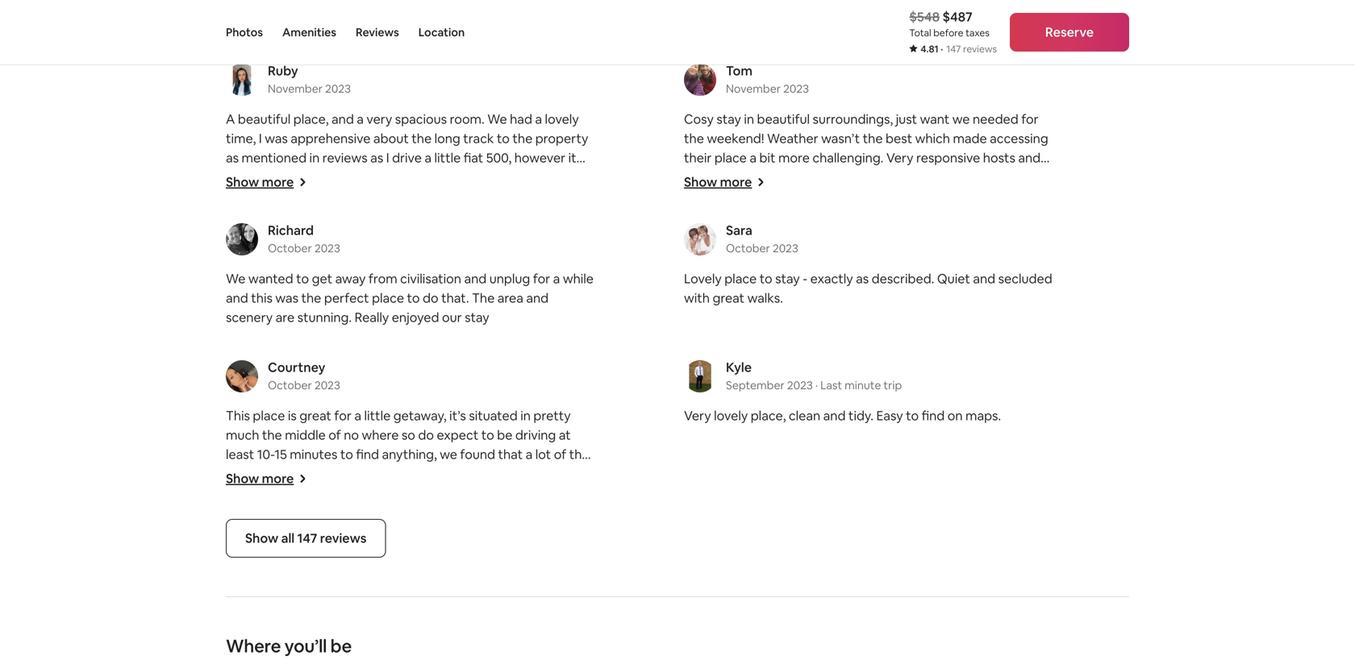 Task type: describe. For each thing, give the bounding box(es) containing it.
long,
[[563, 485, 592, 502]]

we right food
[[435, 640, 453, 657]]

time,
[[226, 130, 256, 147]]

you inside a beautiful place, and a very spacious room. we had a lovely time, i was apprehensive about the long track to the property as mentioned in reviews as i drive a little fiat 500, however it was more than manageable when driving 5mph, slow and steady. dont be put off by this! the surroundings are beautiful and very rural, but not too far from the likes of ulverston and the safari zoo. we felt a million miles from home (in a good way!). thank you so much
[[302, 246, 324, 263]]

was for wanted
[[275, 290, 299, 307]]

it's
[[449, 408, 466, 424]]

restaurants/pubs
[[258, 466, 360, 482]]

and down the steady.
[[226, 208, 248, 224]]

reserve
[[1046, 24, 1094, 40]]

a left getaway, in the bottom of the page
[[354, 408, 361, 424]]

for up "accessing"
[[1022, 111, 1039, 127]]

in right photos button
[[268, 14, 279, 31]]

on
[[948, 408, 963, 424]]

this inside we wanted to get away from civilisation and unplug for a while and this was the perfect place to do that. the area and scenery are stunning. really enjoyed our stay
[[251, 290, 273, 307]]

would down car.regards
[[251, 582, 287, 599]]

described.
[[872, 271, 935, 287]]

would down have at the left of page
[[293, 621, 329, 637]]

of down bottom
[[502, 563, 515, 579]]

as up driveaway
[[259, 524, 272, 541]]

richard
[[268, 222, 314, 239]]

anything,
[[382, 447, 437, 463]]

there
[[368, 563, 400, 579]]

of right lot at the left of the page
[[554, 447, 567, 463]]

the left best
[[863, 130, 883, 147]]

make
[[290, 582, 323, 599]]

bare
[[497, 505, 524, 521]]

0 vertical spatial perfect,
[[385, 582, 433, 599]]

couple
[[459, 563, 499, 579]]

heater
[[394, 660, 433, 665]]

2023 for kyle
[[787, 378, 813, 393]]

a right drive
[[425, 150, 432, 166]]

to left warm
[[323, 640, 336, 657]]

the down at
[[569, 447, 589, 463]]

away,
[[502, 466, 535, 482]]

and left tidy.
[[824, 408, 846, 424]]

but
[[312, 208, 333, 224]]

and inside cosy stay in beautiful surroundings, just want we needed for the weekend! weather wasn't the best which made accessing their place a bit more challenging. very responsive hosts and helpful for local tips.
[[1019, 150, 1041, 166]]

1 horizontal spatial so
[[402, 427, 415, 444]]

we down 'your'
[[557, 563, 575, 579]]

this
[[226, 408, 250, 424]]

a
[[226, 111, 235, 127]]

november for tom
[[726, 81, 781, 96]]

the up 'way!).'
[[226, 227, 246, 244]]

amenities button
[[282, 0, 336, 65]]

place, for and
[[294, 111, 329, 127]]

to up the make
[[295, 563, 308, 579]]

surroundings
[[435, 188, 513, 205]]

0 vertical spatial ·
[[941, 43, 943, 55]]

of inside a beautiful place, and a very spacious room. we had a lovely time, i was apprehensive about the long track to the property as mentioned in reviews as i drive a little fiat 500, however it was more than manageable when driving 5mph, slow and steady. dont be put off by this! the surroundings are beautiful and very rural, but not too far from the likes of ulverston and the safari zoo. we felt a million miles from home (in a good way!). thank you so much
[[485, 208, 497, 224]]

location
[[419, 25, 465, 40]]

october inside "courtney october 2023"
[[268, 378, 312, 393]]

with
[[684, 290, 710, 307]]

of down go
[[332, 621, 345, 637]]

the down bare
[[521, 524, 541, 541]]

the up the make
[[311, 563, 331, 579]]

1 vertical spatial very
[[684, 408, 711, 424]]

1 vertical spatial is
[[453, 485, 462, 502]]

we up 20-
[[440, 447, 457, 463]]

for left local
[[728, 169, 745, 186]]

area
[[498, 290, 524, 307]]

we wanted to get away from civilisation and unplug for a while and this was the perfect place to do that. the area and scenery are stunning. really enjoyed our stay
[[226, 271, 594, 326]]

you left have at the left of page
[[268, 601, 290, 618]]

you up don't
[[336, 524, 358, 541]]

as inside the lovely place to stay - exactly as described. quiet and secluded with great walks.
[[856, 271, 869, 287]]

2 horizontal spatial this
[[432, 621, 453, 637]]

more inside a beautiful place, and a very spacious room. we had a lovely time, i was apprehensive about the long track to the property as mentioned in reviews as i drive a little fiat 500, however it was more than manageable when driving 5mph, slow and steady. dont be put off by this! the surroundings are beautiful and very rural, but not too far from the likes of ulverston and the safari zoo. we felt a million miles from home (in a good way!). thank you so much
[[252, 169, 283, 186]]

30
[[453, 466, 468, 482]]

of up 'things'
[[529, 543, 542, 560]]

we inside we wanted to get away from civilisation and unplug for a while and this was the perfect place to do that. the area and scenery are stunning. really enjoyed our stay
[[226, 271, 246, 287]]

would down breakfast
[[456, 621, 492, 637]]

to right the minutes
[[340, 447, 353, 463]]

much inside this place is great for a little getaway, it's situated in pretty much the middle of no where so do expect to be driving at least 10-15 minutes to find anything, we found that a lot of the nicer restaurants/pubs were about 20-30 mins away, also as megan&josh mentioned the driveway is very narrow and long, wouldn't recommend coming in a low vehicle, bare that in mind as it will take you nearly 10 mins to get down the driveaway if you don't want to damage the bottom of your car.regards to the room there are just a couple of things we feel would make this place perfect, there's no kitchen so it means you have to go out and get breakfast and dinner, a microwave would of been perfect, this would of then given us the opportunity to warm up food if we wanted to bring it back, we also felt a portable heater would of bee
[[226, 427, 259, 444]]

don't
[[324, 543, 355, 560]]

helpful
[[684, 169, 725, 186]]

responsive
[[917, 150, 981, 166]]

million
[[367, 227, 405, 244]]

all
[[281, 530, 295, 547]]

2023 for sara
[[773, 241, 799, 256]]

stay inside the lovely place to stay - exactly as described. quiet and secluded with great walks.
[[776, 271, 800, 287]]

a right (in
[[527, 227, 534, 244]]

mentioned inside this place is great for a little getaway, it's situated in pretty much the middle of no where so do expect to be driving at least 10-15 minutes to find anything, we found that a lot of the nicer restaurants/pubs were about 20-30 mins away, also as megan&josh mentioned the driveway is very narrow and long, wouldn't recommend coming in a low vehicle, bare that in mind as it will take you nearly 10 mins to get down the driveaway if you don't want to damage the bottom of your car.regards to the room there are just a couple of things we feel would make this place perfect, there's no kitchen so it means you have to go out and get breakfast and dinner, a microwave would of been perfect, this would of then given us the opportunity to warm up food if we wanted to bring it back, we also felt a portable heater would of bee
[[306, 485, 371, 502]]

have
[[293, 601, 321, 618]]

in inside a beautiful place, and a very spacious room. we had a lovely time, i was apprehensive about the long track to the property as mentioned in reviews as i drive a little fiat 500, however it was more than manageable when driving 5mph, slow and steady. dont be put off by this! the surroundings are beautiful and very rural, but not too far from the likes of ulverston and the safari zoo. we felt a million miles from home (in a good way!). thank you so much
[[309, 150, 320, 166]]

to down the situated
[[482, 427, 494, 444]]

about inside this place is great for a little getaway, it's situated in pretty much the middle of no where so do expect to be driving at least 10-15 minutes to find anything, we found that a lot of the nicer restaurants/pubs were about 20-30 mins away, also as megan&josh mentioned the driveway is very narrow and long, wouldn't recommend coming in a low vehicle, bare that in mind as it will take you nearly 10 mins to get down the driveaway if you don't want to damage the bottom of your car.regards to the room there are just a couple of things we feel would make this place perfect, there's no kitchen so it means you have to go out and get breakfast and dinner, a microwave would of been perfect, this would of then given us the opportunity to warm up food if we wanted to bring it back, we also felt a portable heater would of bee
[[395, 466, 431, 482]]

a up there's
[[449, 563, 456, 579]]

1 vertical spatial this
[[325, 582, 347, 599]]

want inside cosy stay in beautiful surroundings, just want we needed for the weekend! weather wasn't the best which made accessing their place a bit more challenging. very responsive hosts and helpful for local tips.
[[920, 111, 950, 127]]

unplug
[[490, 271, 530, 287]]

and right area
[[526, 290, 549, 307]]

microwave
[[226, 621, 291, 637]]

beautiful inside cosy stay in beautiful surroundings, just want we needed for the weekend! weather wasn't the best which made accessing their place a bit more challenging. very responsive hosts and helpful for local tips.
[[757, 111, 810, 127]]

narrow
[[493, 485, 535, 502]]

and right out
[[381, 601, 403, 618]]

wasn't
[[822, 130, 860, 147]]

nearly
[[360, 524, 397, 541]]

weather
[[767, 130, 819, 147]]

the up 10-
[[262, 427, 282, 444]]

secluded
[[999, 271, 1053, 287]]

147 for ·
[[947, 43, 961, 55]]

back,
[[226, 660, 258, 665]]

the up back,
[[226, 640, 246, 657]]

2023 for courtney
[[315, 378, 340, 393]]

show more for time,
[[226, 174, 294, 190]]

portable
[[340, 660, 391, 665]]

to down thank
[[296, 271, 309, 287]]

and down however
[[541, 169, 563, 186]]

opportunity
[[249, 640, 320, 657]]

tom november 2023
[[726, 62, 809, 96]]

in down long,
[[555, 505, 565, 521]]

exactly
[[811, 271, 853, 287]]

to left go
[[324, 601, 336, 618]]

it down given on the left bottom of the page
[[553, 640, 561, 657]]

1 horizontal spatial we
[[311, 227, 331, 244]]

it inside a beautiful place, and a very spacious room. we had a lovely time, i was apprehensive about the long track to the property as mentioned in reviews as i drive a little fiat 500, however it was more than manageable when driving 5mph, slow and steady. dont be put off by this! the surroundings are beautiful and very rural, but not too far from the likes of ulverston and the safari zoo. we felt a million miles from home (in a good way!). thank you so much
[[569, 150, 577, 166]]

1 vertical spatial that
[[527, 505, 552, 521]]

and up scenery in the top of the page
[[226, 290, 248, 307]]

to up enjoyed
[[407, 290, 420, 307]]

2 horizontal spatial from
[[441, 227, 470, 244]]

very inside this place is great for a little getaway, it's situated in pretty much the middle of no where so do expect to be driving at least 10-15 minutes to find anything, we found that a lot of the nicer restaurants/pubs were about 20-30 mins away, also as megan&josh mentioned the driveway is very narrow and long, wouldn't recommend coming in a low vehicle, bare that in mind as it will take you nearly 10 mins to get down the driveaway if you don't want to damage the bottom of your car.regards to the room there are just a couple of things we feel would make this place perfect, there's no kitchen so it means you have to go out and get breakfast and dinner, a microwave would of been perfect, this would of then given us the opportunity to warm up food if we wanted to bring it back, we also felt a portable heater would of bee
[[465, 485, 490, 502]]

amenities
[[282, 25, 336, 40]]

this!
[[383, 188, 407, 205]]

put
[[322, 188, 343, 205]]

breakfast
[[430, 601, 486, 618]]

1 vertical spatial get
[[462, 524, 482, 541]]

the up coming
[[374, 485, 394, 502]]

2023 for richard
[[315, 241, 340, 256]]

very inside cosy stay in beautiful surroundings, just want we needed for the weekend! weather wasn't the best which made accessing their place a bit more challenging. very responsive hosts and helpful for local tips.
[[887, 150, 914, 166]]

trip
[[884, 378, 902, 393]]

bring
[[519, 640, 550, 657]]

1 horizontal spatial beautiful
[[537, 188, 590, 205]]

place inside we wanted to get away from civilisation and unplug for a while and this was the perfect place to do that. the area and scenery are stunning. really enjoyed our stay
[[372, 290, 404, 307]]

out
[[358, 601, 378, 618]]

october for place
[[726, 241, 770, 256]]

to down then
[[503, 640, 516, 657]]

you down take
[[299, 543, 321, 560]]

of down breakfast
[[475, 660, 487, 665]]

maps.
[[966, 408, 1001, 424]]

be inside a beautiful place, and a very spacious room. we had a lovely time, i was apprehensive about the long track to the property as mentioned in reviews as i drive a little fiat 500, however it was more than manageable when driving 5mph, slow and steady. dont be put off by this! the surroundings are beautiful and very rural, but not too far from the likes of ulverston and the safari zoo. we felt a million miles from home (in a good way!). thank you so much
[[304, 188, 319, 205]]

mentioned inside a beautiful place, and a very spacious room. we had a lovely time, i was apprehensive about the long track to the property as mentioned in reviews as i drive a little fiat 500, however it was more than manageable when driving 5mph, slow and steady. dont be put off by this! the surroundings are beautiful and very rural, but not too far from the likes of ulverston and the safari zoo. we felt a million miles from home (in a good way!). thank you so much
[[242, 150, 307, 166]]

4.81
[[921, 43, 939, 55]]

show more button for time,
[[226, 174, 307, 190]]

more inside cosy stay in beautiful surroundings, just want we needed for the weekend! weather wasn't the best which made accessing their place a bit more challenging. very responsive hosts and helpful for local tips.
[[779, 150, 810, 166]]

much inside a beautiful place, and a very spacious room. we had a lovely time, i was apprehensive about the long track to the property as mentioned in reviews as i drive a little fiat 500, however it was more than manageable when driving 5mph, slow and steady. dont be put off by this! the surroundings are beautiful and very rural, but not too far from the likes of ulverston and the safari zoo. we felt a million miles from home (in a good way!). thank you so much
[[343, 246, 376, 263]]

kitchen
[[497, 582, 541, 599]]

the up the couple
[[458, 543, 478, 560]]

that.
[[441, 290, 469, 307]]

while
[[563, 271, 594, 287]]

location button
[[419, 0, 465, 65]]

2 vertical spatial be
[[331, 635, 352, 658]]

1 vertical spatial mins
[[415, 524, 443, 541]]

lovely
[[684, 271, 722, 287]]

and left long,
[[538, 485, 560, 502]]

show inside show all 147 reviews button
[[245, 530, 279, 547]]

the up "their" on the right top of page
[[684, 130, 704, 147]]

in left pretty
[[521, 408, 531, 424]]

to down low
[[446, 524, 459, 541]]

5mph,
[[471, 169, 508, 186]]

tom image
[[684, 64, 717, 96]]

tidy.
[[849, 408, 874, 424]]

show all 147 reviews button
[[226, 520, 386, 558]]

for inside this place is great for a little getaway, it's situated in pretty much the middle of no where so do expect to be driving at least 10-15 minutes to find anything, we found that a lot of the nicer restaurants/pubs were about 20-30 mins away, also as megan&josh mentioned the driveway is very narrow and long, wouldn't recommend coming in a low vehicle, bare that in mind as it will take you nearly 10 mins to get down the driveaway if you don't want to damage the bottom of your car.regards to the room there are just a couple of things we feel would make this place perfect, there's no kitchen so it means you have to go out and get breakfast and dinner, a microwave would of been perfect, this would of then given us the opportunity to warm up food if we wanted to bring it back, we also felt a portable heater would of bee
[[334, 408, 352, 424]]

and up apprehensive on the left
[[332, 111, 354, 127]]

the down had on the top of page
[[513, 130, 533, 147]]

and up that.
[[464, 271, 487, 287]]

thank
[[263, 246, 299, 263]]

it left will at the left
[[274, 524, 283, 541]]

sara october 2023
[[726, 222, 799, 256]]

surroundings,
[[813, 111, 893, 127]]

1 vertical spatial very
[[251, 208, 277, 224]]

a left low
[[417, 505, 424, 521]]

1 horizontal spatial very
[[367, 111, 392, 127]]

minute
[[845, 378, 881, 393]]

bottom
[[481, 543, 526, 560]]

a up apprehensive on the left
[[357, 111, 364, 127]]

a up given on the left bottom of the page
[[557, 601, 564, 618]]

as up long,
[[564, 466, 577, 482]]

as left drive
[[371, 150, 383, 166]]

a inside we wanted to get away from civilisation and unplug for a while and this was the perfect place to do that. the area and scenery are stunning. really enjoyed our stay
[[553, 271, 560, 287]]

as down the time,
[[226, 150, 239, 166]]

ruby
[[268, 62, 298, 79]]

vehicle,
[[450, 505, 495, 521]]

2023 for tom
[[784, 81, 809, 96]]

more for this place is great for a little getaway, it's situated in pretty much the middle of no where so do expect to be driving at least 10-15 minutes to find anything, we found that a lot of the nicer restaurants/pubs were about 20-30 mins away, also as megan&josh mentioned the driveway is very narrow and long, wouldn't recommend coming in a low vehicle, bare that in mind as it will take you nearly 10 mins to get down the driveaway if you don't want to damage the bottom of your car.regards to the room there are just a couple of things we feel would make this place perfect, there's no kitchen so it means you have to go out and get breakfast and dinner, a microwave would of been perfect, this would of then given us the opportunity to warm up food if we wanted to bring it back, we also felt a portable heater would of bee
[[262, 471, 294, 487]]

fiat
[[464, 150, 483, 166]]

and up good
[[560, 208, 582, 224]]

photos
[[226, 25, 263, 40]]

are inside we wanted to get away from civilisation and unplug for a while and this was the perfect place to do that. the area and scenery are stunning. really enjoyed our stay
[[276, 309, 295, 326]]

sara
[[726, 222, 753, 239]]

take
[[307, 524, 333, 541]]

place right this
[[253, 408, 285, 424]]

where
[[362, 427, 399, 444]]

2023 for ruby
[[325, 81, 351, 96]]

challenging.
[[813, 150, 884, 166]]

made
[[953, 130, 987, 147]]

0 vertical spatial find
[[922, 408, 945, 424]]

up
[[375, 640, 391, 657]]

we down opportunity on the bottom of the page
[[261, 660, 278, 665]]

getaway,
[[394, 408, 447, 424]]

ruby november 2023
[[268, 62, 351, 96]]

situated
[[469, 408, 518, 424]]

track
[[463, 130, 494, 147]]

of up the minutes
[[329, 427, 341, 444]]

0 horizontal spatial beautiful
[[238, 111, 291, 127]]

last
[[821, 378, 842, 393]]



Task type: vqa. For each thing, say whether or not it's contained in the screenshot.
the right I
yes



Task type: locate. For each thing, give the bounding box(es) containing it.
by
[[365, 188, 380, 205]]

0 vertical spatial felt
[[334, 227, 354, 244]]

in up the 10
[[404, 505, 414, 521]]

about
[[374, 130, 409, 147], [395, 466, 431, 482]]

is up middle
[[288, 408, 297, 424]]

0 vertical spatial driving
[[428, 169, 468, 186]]

low
[[426, 505, 447, 521]]

0 vertical spatial if
[[289, 543, 297, 560]]

0 vertical spatial mins
[[471, 466, 499, 482]]

sara image
[[684, 223, 717, 256], [684, 223, 717, 256]]

a left while
[[553, 271, 560, 287]]

was for beautiful
[[265, 130, 288, 147]]

1 vertical spatial we
[[311, 227, 331, 244]]

be up the portable
[[331, 635, 352, 658]]

rural,
[[280, 208, 309, 224]]

stay inside we wanted to get away from civilisation and unplug for a while and this was the perfect place to do that. the area and scenery are stunning. really enjoyed our stay
[[465, 309, 489, 326]]

be
[[304, 188, 319, 205], [497, 427, 513, 444], [331, 635, 352, 658]]

0 vertical spatial much
[[343, 246, 376, 263]]

1 november from the left
[[268, 81, 323, 96]]

1 horizontal spatial this
[[325, 582, 347, 599]]

2023 up apprehensive on the left
[[325, 81, 351, 96]]

very up safari
[[251, 208, 277, 224]]

place,
[[294, 111, 329, 127], [751, 408, 786, 424]]

1 vertical spatial the
[[472, 290, 495, 307]]

likes
[[456, 208, 482, 224]]

0 vertical spatial this
[[251, 290, 273, 307]]

more up rural,
[[262, 174, 294, 190]]

long
[[435, 130, 461, 147]]

do inside we wanted to get away from civilisation and unplug for a while and this was the perfect place to do that. the area and scenery are stunning. really enjoyed our stay
[[423, 290, 439, 307]]

$548
[[910, 8, 940, 25]]

a down too
[[357, 227, 364, 244]]

from up the miles
[[401, 208, 430, 224]]

about down anything,
[[395, 466, 431, 482]]

november inside tom november 2023
[[726, 81, 781, 96]]

0 vertical spatial very
[[887, 150, 914, 166]]

to right "easy"
[[906, 408, 919, 424]]

photos button
[[226, 0, 263, 65]]

too
[[359, 208, 379, 224]]

0 horizontal spatial be
[[304, 188, 319, 205]]

0 horizontal spatial no
[[344, 427, 359, 444]]

2 horizontal spatial stay
[[776, 271, 800, 287]]

ruby image
[[226, 64, 258, 96]]

tom image
[[684, 64, 717, 96]]

1 horizontal spatial i
[[386, 150, 389, 166]]

a beautiful place, and a very spacious room. we had a lovely time, i was apprehensive about the long track to the property as mentioned in reviews as i drive a little fiat 500, however it was more than manageable when driving 5mph, slow and steady. dont be put off by this! the surroundings are beautiful and very rural, but not too far from the likes of ulverston and the safari zoo. we felt a million miles from home (in a good way!). thank you so much
[[226, 111, 590, 263]]

just inside this place is great for a little getaway, it's situated in pretty much the middle of no where so do expect to be driving at least 10-15 minutes to find anything, we found that a lot of the nicer restaurants/pubs were about 20-30 mins away, also as megan&josh mentioned the driveway is very narrow and long, wouldn't recommend coming in a low vehicle, bare that in mind as it will take you nearly 10 mins to get down the driveaway if you don't want to damage the bottom of your car.regards to the room there are just a couple of things we feel would make this place perfect, there's no kitchen so it means you have to go out and get breakfast and dinner, a microwave would of been perfect, this would of then given us the opportunity to warm up food if we wanted to bring it back, we also felt a portable heater would of bee
[[425, 563, 446, 579]]

0 vertical spatial also
[[537, 466, 561, 482]]

1 horizontal spatial place,
[[751, 408, 786, 424]]

0 horizontal spatial want
[[358, 543, 388, 560]]

reviews for 4.81 · 147 reviews
[[963, 43, 997, 55]]

want inside this place is great for a little getaway, it's situated in pretty much the middle of no where so do expect to be driving at least 10-15 minutes to find anything, we found that a lot of the nicer restaurants/pubs were about 20-30 mins away, also as megan&josh mentioned the driveway is very narrow and long, wouldn't recommend coming in a low vehicle, bare that in mind as it will take you nearly 10 mins to get down the driveaway if you don't want to damage the bottom of your car.regards to the room there are just a couple of things we feel would make this place perfect, there's no kitchen so it means you have to go out and get breakfast and dinner, a microwave would of been perfect, this would of then given us the opportunity to warm up food if we wanted to bring it back, we also felt a portable heater would of bee
[[358, 543, 388, 560]]

when
[[392, 169, 425, 186]]

0 horizontal spatial we
[[226, 271, 246, 287]]

1 horizontal spatial felt
[[334, 227, 354, 244]]

reviews for show all 147 reviews
[[320, 530, 367, 547]]

mins down found
[[471, 466, 499, 482]]

1 vertical spatial 147
[[297, 530, 317, 547]]

place up out
[[350, 582, 382, 599]]

property
[[536, 130, 589, 147]]

driveway
[[397, 485, 450, 502]]

show for weather
[[684, 174, 717, 190]]

a inside cosy stay in beautiful surroundings, just want we needed for the weekend! weather wasn't the best which made accessing their place a bit more challenging. very responsive hosts and helpful for local tips.
[[750, 150, 757, 166]]

no down the couple
[[479, 582, 494, 599]]

0 horizontal spatial from
[[369, 271, 398, 287]]

place up really
[[372, 290, 404, 307]]

0 vertical spatial are
[[515, 188, 534, 205]]

mentioned up than
[[242, 150, 307, 166]]

the inside a beautiful place, and a very spacious room. we had a lovely time, i was apprehensive about the long track to the property as mentioned in reviews as i drive a little fiat 500, however it was more than manageable when driving 5mph, slow and steady. dont be put off by this! the surroundings are beautiful and very rural, but not too far from the likes of ulverston and the safari zoo. we felt a million miles from home (in a good way!). thank you so much
[[410, 188, 433, 205]]

$487
[[943, 8, 973, 25]]

1 vertical spatial perfect,
[[381, 621, 429, 637]]

i right the time,
[[259, 130, 262, 147]]

september
[[726, 378, 785, 393]]

and down "accessing"
[[1019, 150, 1041, 166]]

the left area
[[472, 290, 495, 307]]

clean
[[789, 408, 821, 424]]

0 vertical spatial lovely
[[545, 111, 579, 127]]

is
[[288, 408, 297, 424], [453, 485, 462, 502]]

check-
[[226, 14, 268, 31]]

wanted inside this place is great for a little getaway, it's situated in pretty much the middle of no where so do expect to be driving at least 10-15 minutes to find anything, we found that a lot of the nicer restaurants/pubs were about 20-30 mins away, also as megan&josh mentioned the driveway is very narrow and long, wouldn't recommend coming in a low vehicle, bare that in mind as it will take you nearly 10 mins to get down the driveaway if you don't want to damage the bottom of your car.regards to the room there are just a couple of things we feel would make this place perfect, there's no kitchen so it means you have to go out and get breakfast and dinner, a microwave would of been perfect, this would of then given us the opportunity to warm up food if we wanted to bring it back, we also felt a portable heater would of bee
[[455, 640, 500, 657]]

and down 'kitchen'
[[489, 601, 511, 618]]

place up walks.
[[725, 271, 757, 287]]

dont
[[271, 188, 301, 205]]

were
[[363, 466, 393, 482]]

mind
[[226, 524, 256, 541]]

(in
[[510, 227, 524, 244]]

little down long
[[435, 150, 461, 166]]

also down lot at the left of the page
[[537, 466, 561, 482]]

more for a beautiful place, and a very spacious room. we had a lovely time, i was apprehensive about the long track to the property as mentioned in reviews as i drive a little fiat 500, however it was more than manageable when driving 5mph, slow and steady. dont be put off by this! the surroundings are beautiful and very rural, but not too far from the likes of ulverston and the safari zoo. we felt a million miles from home (in a good way!). thank you so much
[[262, 174, 294, 190]]

· inside 'kyle september 2023 · last minute trip'
[[816, 378, 818, 393]]

lovely inside a beautiful place, and a very spacious room. we had a lovely time, i was apprehensive about the long track to the property as mentioned in reviews as i drive a little fiat 500, however it was more than manageable when driving 5mph, slow and steady. dont be put off by this! the surroundings are beautiful and very rural, but not too far from the likes of ulverston and the safari zoo. we felt a million miles from home (in a good way!). thank you so much
[[545, 111, 579, 127]]

1 vertical spatial was
[[226, 169, 249, 186]]

more for cosy stay in beautiful surroundings, just want we needed for the weekend! weather wasn't the best which made accessing their place a bit more challenging. very responsive hosts and helpful for local tips.
[[720, 174, 752, 190]]

1 vertical spatial from
[[441, 227, 470, 244]]

1 horizontal spatial mins
[[471, 466, 499, 482]]

not
[[336, 208, 356, 224]]

coming
[[356, 505, 401, 521]]

had
[[510, 111, 532, 127]]

1 horizontal spatial is
[[453, 485, 462, 502]]

show all 147 reviews
[[245, 530, 367, 547]]

list
[[219, 62, 1136, 665]]

1 horizontal spatial lovely
[[714, 408, 748, 424]]

about inside a beautiful place, and a very spacious room. we had a lovely time, i was apprehensive about the long track to the property as mentioned in reviews as i drive a little fiat 500, however it was more than manageable when driving 5mph, slow and steady. dont be put off by this! the surroundings are beautiful and very rural, but not too far from the likes of ulverston and the safari zoo. we felt a million miles from home (in a good way!). thank you so much
[[374, 130, 409, 147]]

reviews button
[[356, 0, 399, 65]]

october inside richard october 2023
[[268, 241, 312, 256]]

if down will at the left
[[289, 543, 297, 560]]

1 vertical spatial no
[[479, 582, 494, 599]]

1 vertical spatial so
[[402, 427, 415, 444]]

0 horizontal spatial the
[[410, 188, 433, 205]]

2 horizontal spatial we
[[488, 111, 507, 127]]

do for that.
[[423, 290, 439, 307]]

and
[[332, 111, 354, 127], [1019, 150, 1041, 166], [541, 169, 563, 186], [226, 208, 248, 224], [560, 208, 582, 224], [464, 271, 487, 287], [973, 271, 996, 287], [226, 290, 248, 307], [526, 290, 549, 307], [824, 408, 846, 424], [538, 485, 560, 502], [381, 601, 403, 618], [489, 601, 511, 618]]

driving down the fiat
[[428, 169, 468, 186]]

november down tom
[[726, 81, 781, 96]]

list containing ruby
[[219, 62, 1136, 665]]

1 vertical spatial i
[[386, 150, 389, 166]]

megan&josh
[[226, 485, 303, 502]]

0 horizontal spatial november
[[268, 81, 323, 96]]

was inside we wanted to get away from civilisation and unplug for a while and this was the perfect place to do that. the area and scenery are stunning. really enjoyed our stay
[[275, 290, 299, 307]]

1 horizontal spatial much
[[343, 246, 376, 263]]

reserve button
[[1010, 13, 1130, 52]]

felt down not
[[334, 227, 354, 244]]

place, inside a beautiful place, and a very spacious room. we had a lovely time, i was apprehensive about the long track to the property as mentioned in reviews as i drive a little fiat 500, however it was more than manageable when driving 5mph, slow and steady. dont be put off by this! the surroundings are beautiful and very rural, but not too far from the likes of ulverston and the safari zoo. we felt a million miles from home (in a good way!). thank you so much
[[294, 111, 329, 127]]

november for ruby
[[268, 81, 323, 96]]

1 vertical spatial felt
[[307, 660, 328, 665]]

a
[[357, 111, 364, 127], [535, 111, 542, 127], [425, 150, 432, 166], [750, 150, 757, 166], [357, 227, 364, 244], [527, 227, 534, 244], [553, 271, 560, 287], [354, 408, 361, 424], [526, 447, 533, 463], [417, 505, 424, 521], [449, 563, 456, 579], [557, 601, 564, 618], [330, 660, 337, 665]]

richard image
[[226, 223, 258, 256], [226, 223, 258, 256]]

mentioned
[[242, 150, 307, 166], [306, 485, 371, 502]]

1 horizontal spatial from
[[401, 208, 430, 224]]

0 horizontal spatial great
[[300, 408, 332, 424]]

go
[[339, 601, 355, 618]]

great inside the lovely place to stay - exactly as described. quiet and secluded with great walks.
[[713, 290, 745, 307]]

to up 500,
[[497, 130, 510, 147]]

1 vertical spatial driving
[[516, 427, 556, 444]]

1 vertical spatial reviews
[[323, 150, 368, 166]]

2 horizontal spatial very
[[465, 485, 490, 502]]

room.
[[450, 111, 485, 127]]

a right had on the top of page
[[535, 111, 542, 127]]

courtney image
[[226, 361, 258, 393], [226, 361, 258, 393]]

of left then
[[495, 621, 507, 637]]

this
[[251, 290, 273, 307], [325, 582, 347, 599], [432, 621, 453, 637]]

2023 up "clean"
[[787, 378, 813, 393]]

courtney
[[268, 359, 325, 376]]

10
[[399, 524, 413, 541]]

0 vertical spatial very
[[367, 111, 392, 127]]

0 vertical spatial that
[[498, 447, 523, 463]]

food
[[393, 640, 422, 657]]

2023 inside richard october 2023
[[315, 241, 340, 256]]

do for expect
[[418, 427, 434, 444]]

are inside a beautiful place, and a very spacious room. we had a lovely time, i was apprehensive about the long track to the property as mentioned in reviews as i drive a little fiat 500, however it was more than manageable when driving 5mph, slow and steady. dont be put off by this! the surroundings are beautiful and very rural, but not too far from the likes of ulverston and the safari zoo. we felt a million miles from home (in a good way!). thank you so much
[[515, 188, 534, 205]]

bit
[[760, 150, 776, 166]]

reviews
[[356, 25, 399, 40]]

be inside this place is great for a little getaway, it's situated in pretty much the middle of no where so do expect to be driving at least 10-15 minutes to find anything, we found that a lot of the nicer restaurants/pubs were about 20-30 mins away, also as megan&josh mentioned the driveway is very narrow and long, wouldn't recommend coming in a low vehicle, bare that in mind as it will take you nearly 10 mins to get down the driveaway if you don't want to damage the bottom of your car.regards to the room there are just a couple of things we feel would make this place perfect, there's no kitchen so it means you have to go out and get breakfast and dinner, a microwave would of been perfect, this would of then given us the opportunity to warm up food if we wanted to bring it back, we also felt a portable heater would of bee
[[497, 427, 513, 444]]

felt inside this place is great for a little getaway, it's situated in pretty much the middle of no where so do expect to be driving at least 10-15 minutes to find anything, we found that a lot of the nicer restaurants/pubs were about 20-30 mins away, also as megan&josh mentioned the driveway is very narrow and long, wouldn't recommend coming in a low vehicle, bare that in mind as it will take you nearly 10 mins to get down the driveaway if you don't want to damage the bottom of your car.regards to the room there are just a couple of things we feel would make this place perfect, there's no kitchen so it means you have to go out and get breakfast and dinner, a microwave would of been perfect, this would of then given us the opportunity to warm up food if we wanted to bring it back, we also felt a portable heater would of bee
[[307, 660, 328, 665]]

0 horizontal spatial wanted
[[248, 271, 293, 287]]

felt inside a beautiful place, and a very spacious room. we had a lovely time, i was apprehensive about the long track to the property as mentioned in reviews as i drive a little fiat 500, however it was more than manageable when driving 5mph, slow and steady. dont be put off by this! the surroundings are beautiful and very rural, but not too far from the likes of ulverston and the safari zoo. we felt a million miles from home (in a good way!). thank you so much
[[334, 227, 354, 244]]

little up where
[[364, 408, 391, 424]]

are down damage
[[403, 563, 422, 579]]

lovely place to stay - exactly as described. quiet and secluded with great walks.
[[684, 271, 1053, 307]]

tips.
[[778, 169, 803, 186]]

recommend
[[280, 505, 353, 521]]

far
[[382, 208, 399, 224]]

2023 inside tom november 2023
[[784, 81, 809, 96]]

so up anything,
[[402, 427, 415, 444]]

0 horizontal spatial lovely
[[545, 111, 579, 127]]

safari
[[249, 227, 281, 244]]

0 vertical spatial just
[[896, 111, 918, 127]]

show down "their" on the right top of page
[[684, 174, 717, 190]]

also
[[537, 466, 561, 482], [281, 660, 305, 665]]

0 horizontal spatial is
[[288, 408, 297, 424]]

we down but
[[311, 227, 331, 244]]

are right scenery in the top of the page
[[276, 309, 295, 326]]

kyle image
[[684, 361, 717, 393], [684, 361, 717, 393]]

get left away
[[312, 271, 333, 287]]

so inside a beautiful place, and a very spacious room. we had a lovely time, i was apprehensive about the long track to the property as mentioned in reviews as i drive a little fiat 500, however it was more than manageable when driving 5mph, slow and steady. dont be put off by this! the surroundings are beautiful and very rural, but not too far from the likes of ulverston and the safari zoo. we felt a million miles from home (in a good way!). thank you so much
[[326, 246, 340, 263]]

driving inside this place is great for a little getaway, it's situated in pretty much the middle of no where so do expect to be driving at least 10-15 minutes to find anything, we found that a lot of the nicer restaurants/pubs were about 20-30 mins away, also as megan&josh mentioned the driveway is very narrow and long, wouldn't recommend coming in a low vehicle, bare that in mind as it will take you nearly 10 mins to get down the driveaway if you don't want to damage the bottom of your car.regards to the room there are just a couple of things we feel would make this place perfect, there's no kitchen so it means you have to go out and get breakfast and dinner, a microwave would of been perfect, this would of then given us the opportunity to warm up food if we wanted to bring it back, we also felt a portable heater would of bee
[[516, 427, 556, 444]]

2023 inside sara october 2023
[[773, 241, 799, 256]]

little inside this place is great for a little getaway, it's situated in pretty much the middle of no where so do expect to be driving at least 10-15 minutes to find anything, we found that a lot of the nicer restaurants/pubs were about 20-30 mins away, also as megan&josh mentioned the driveway is very narrow and long, wouldn't recommend coming in a low vehicle, bare that in mind as it will take you nearly 10 mins to get down the driveaway if you don't want to damage the bottom of your car.regards to the room there are just a couple of things we feel would make this place perfect, there's no kitchen so it means you have to go out and get breakfast and dinner, a microwave would of been perfect, this would of then given us the opportunity to warm up food if we wanted to bring it back, we also felt a portable heater would of bee
[[364, 408, 391, 424]]

little inside a beautiful place, and a very spacious room. we had a lovely time, i was apprehensive about the long track to the property as mentioned in reviews as i drive a little fiat 500, however it was more than manageable when driving 5mph, slow and steady. dont be put off by this! the surroundings are beautiful and very rural, but not too far from the likes of ulverston and the safari zoo. we felt a million miles from home (in a good way!). thank you so much
[[435, 150, 461, 166]]

the down spacious
[[412, 130, 432, 147]]

1 horizontal spatial wanted
[[455, 640, 500, 657]]

0 horizontal spatial very
[[684, 408, 711, 424]]

reviews inside button
[[320, 530, 367, 547]]

2023 inside ruby november 2023
[[325, 81, 351, 96]]

tom
[[726, 62, 753, 79]]

0 vertical spatial reviews
[[963, 43, 997, 55]]

do inside this place is great for a little getaway, it's situated in pretty much the middle of no where so do expect to be driving at least 10-15 minutes to find anything, we found that a lot of the nicer restaurants/pubs were about 20-30 mins away, also as megan&josh mentioned the driveway is very narrow and long, wouldn't recommend coming in a low vehicle, bare that in mind as it will take you nearly 10 mins to get down the driveaway if you don't want to damage the bottom of your car.regards to the room there are just a couple of things we feel would make this place perfect, there's no kitchen so it means you have to go out and get breakfast and dinner, a microwave would of been perfect, this would of then given us the opportunity to warm up food if we wanted to bring it back, we also felt a portable heater would of bee
[[418, 427, 434, 444]]

mins up damage
[[415, 524, 443, 541]]

found
[[460, 447, 495, 463]]

want down nearly
[[358, 543, 388, 560]]

$548 $487 total before taxes
[[910, 8, 990, 39]]

really
[[355, 309, 389, 326]]

1 vertical spatial place,
[[751, 408, 786, 424]]

more down the weekend!
[[720, 174, 752, 190]]

reviews down taxes
[[963, 43, 997, 55]]

was
[[265, 130, 288, 147], [226, 169, 249, 186], [275, 290, 299, 307]]

i
[[259, 130, 262, 147], [386, 150, 389, 166]]

a left the portable
[[330, 660, 337, 665]]

1 horizontal spatial ·
[[941, 43, 943, 55]]

the left likes at the top of the page
[[433, 208, 453, 224]]

was right the time,
[[265, 130, 288, 147]]

2 horizontal spatial so
[[544, 582, 558, 599]]

2 vertical spatial reviews
[[320, 530, 367, 547]]

2 november from the left
[[726, 81, 781, 96]]

0 vertical spatial want
[[920, 111, 950, 127]]

show for much
[[226, 471, 259, 487]]

reviews inside a beautiful place, and a very spacious room. we had a lovely time, i was apprehensive about the long track to the property as mentioned in reviews as i drive a little fiat 500, however it was more than manageable when driving 5mph, slow and steady. dont be put off by this! the surroundings are beautiful and very rural, but not too far from the likes of ulverston and the safari zoo. we felt a million miles from home (in a good way!). thank you so much
[[323, 150, 368, 166]]

for inside we wanted to get away from civilisation and unplug for a while and this was the perfect place to do that. the area and scenery are stunning. really enjoyed our stay
[[533, 271, 550, 287]]

and inside the lovely place to stay - exactly as described. quiet and secluded with great walks.
[[973, 271, 996, 287]]

place inside the lovely place to stay - exactly as described. quiet and secluded with great walks.
[[725, 271, 757, 287]]

0 horizontal spatial if
[[289, 543, 297, 560]]

in up than
[[309, 150, 320, 166]]

nicer
[[226, 466, 255, 482]]

just inside cosy stay in beautiful surroundings, just want we needed for the weekend! weather wasn't the best which made accessing their place a bit more challenging. very responsive hosts and helpful for local tips.
[[896, 111, 918, 127]]

2023 inside "courtney october 2023"
[[315, 378, 340, 393]]

1 vertical spatial do
[[418, 427, 434, 444]]

2 vertical spatial from
[[369, 271, 398, 287]]

place, up apprehensive on the left
[[294, 111, 329, 127]]

as right exactly
[[856, 271, 869, 287]]

1 horizontal spatial driving
[[516, 427, 556, 444]]

stay up the weekend!
[[717, 111, 741, 127]]

off
[[345, 188, 362, 205]]

stay inside cosy stay in beautiful surroundings, just want we needed for the weekend! weather wasn't the best which made accessing their place a bit more challenging. very responsive hosts and helpful for local tips.
[[717, 111, 741, 127]]

10-
[[257, 447, 275, 463]]

0 horizontal spatial that
[[498, 447, 523, 463]]

0 horizontal spatial ·
[[816, 378, 818, 393]]

147 for all
[[297, 530, 317, 547]]

do down getaway, in the bottom of the page
[[418, 427, 434, 444]]

stay left -
[[776, 271, 800, 287]]

driving inside a beautiful place, and a very spacious room. we had a lovely time, i was apprehensive about the long track to the property as mentioned in reviews as i drive a little fiat 500, however it was more than manageable when driving 5mph, slow and steady. dont be put off by this! the surroundings are beautiful and very rural, but not too far from the likes of ulverston and the safari zoo. we felt a million miles from home (in a good way!). thank you so much
[[428, 169, 468, 186]]

1 vertical spatial also
[[281, 660, 305, 665]]

0 horizontal spatial also
[[281, 660, 305, 665]]

place inside cosy stay in beautiful surroundings, just want we needed for the weekend! weather wasn't the best which made accessing their place a bit more challenging. very responsive hosts and helpful for local tips.
[[715, 150, 747, 166]]

place, for clean
[[751, 408, 786, 424]]

i left drive
[[386, 150, 389, 166]]

0 vertical spatial was
[[265, 130, 288, 147]]

0 vertical spatial do
[[423, 290, 439, 307]]

show more
[[226, 174, 294, 190], [684, 174, 752, 190], [226, 471, 294, 487]]

wanted down breakfast
[[455, 640, 500, 657]]

0 vertical spatial we
[[488, 111, 507, 127]]

are down slow at the top left of page
[[515, 188, 534, 205]]

we
[[953, 111, 970, 127], [440, 447, 457, 463], [557, 563, 575, 579], [435, 640, 453, 657], [261, 660, 278, 665]]

1 horizontal spatial also
[[537, 466, 561, 482]]

0 horizontal spatial i
[[259, 130, 262, 147]]

stay right our
[[465, 309, 489, 326]]

we inside cosy stay in beautiful surroundings, just want we needed for the weekend! weather wasn't the best which made accessing their place a bit more challenging. very responsive hosts and helpful for local tips.
[[953, 111, 970, 127]]

to down the 10
[[391, 543, 403, 560]]

driving up lot at the left of the page
[[516, 427, 556, 444]]

wanted inside we wanted to get away from civilisation and unplug for a while and this was the perfect place to do that. the area and scenery are stunning. really enjoyed our stay
[[248, 271, 293, 287]]

1 horizontal spatial stay
[[717, 111, 741, 127]]

0 vertical spatial no
[[344, 427, 359, 444]]

147 inside button
[[297, 530, 317, 547]]

more down weather
[[779, 150, 810, 166]]

0 horizontal spatial much
[[226, 427, 259, 444]]

0 vertical spatial i
[[259, 130, 262, 147]]

november down ruby
[[268, 81, 323, 96]]

to inside a beautiful place, and a very spacious room. we had a lovely time, i was apprehensive about the long track to the property as mentioned in reviews as i drive a little fiat 500, however it was more than manageable when driving 5mph, slow and steady. dont be put off by this! the surroundings are beautiful and very rural, but not too far from the likes of ulverston and the safari zoo. we felt a million miles from home (in a good way!). thank you so much
[[497, 130, 510, 147]]

accessing
[[990, 130, 1049, 147]]

1 horizontal spatial get
[[406, 601, 427, 618]]

show more down 10-
[[226, 471, 294, 487]]

this up scenery in the top of the page
[[251, 290, 273, 307]]

in inside cosy stay in beautiful surroundings, just want we needed for the weekend! weather wasn't the best which made accessing their place a bit more challenging. very responsive hosts and helpful for local tips.
[[744, 111, 754, 127]]

1 horizontal spatial are
[[403, 563, 422, 579]]

ruby image
[[226, 64, 258, 96]]

good
[[537, 227, 568, 244]]

2 vertical spatial stay
[[465, 309, 489, 326]]

show more button for weather
[[684, 174, 765, 190]]

you
[[302, 246, 324, 263], [336, 524, 358, 541], [299, 543, 321, 560], [268, 601, 290, 618]]

1 horizontal spatial great
[[713, 290, 745, 307]]

get inside we wanted to get away from civilisation and unplug for a while and this was the perfect place to do that. the area and scenery are stunning. really enjoyed our stay
[[312, 271, 333, 287]]

0 horizontal spatial driving
[[428, 169, 468, 186]]

means
[[226, 601, 265, 618]]

kyle
[[726, 359, 752, 376]]

very up vehicle,
[[465, 485, 490, 502]]

felt down you'll
[[307, 660, 328, 665]]

get
[[312, 271, 333, 287], [462, 524, 482, 541], [406, 601, 427, 618]]

however
[[515, 150, 566, 166]]

the inside we wanted to get away from civilisation and unplug for a while and this was the perfect place to do that. the area and scenery are stunning. really enjoyed our stay
[[301, 290, 321, 307]]

this up go
[[325, 582, 347, 599]]

to inside the lovely place to stay - exactly as described. quiet and secluded with great walks.
[[760, 271, 773, 287]]

are inside this place is great for a little getaway, it's situated in pretty much the middle of no where so do expect to be driving at least 10-15 minutes to find anything, we found that a lot of the nicer restaurants/pubs were about 20-30 mins away, also as megan&josh mentioned the driveway is very narrow and long, wouldn't recommend coming in a low vehicle, bare that in mind as it will take you nearly 10 mins to get down the driveaway if you don't want to damage the bottom of your car.regards to the room there are just a couple of things we feel would make this place perfect, there's no kitchen so it means you have to go out and get breakfast and dinner, a microwave would of been perfect, this would of then given us the opportunity to warm up food if we wanted to bring it back, we also felt a portable heater would of bee
[[403, 563, 422, 579]]

show more for weather
[[684, 174, 752, 190]]

1 vertical spatial are
[[276, 309, 295, 326]]

0 vertical spatial mentioned
[[242, 150, 307, 166]]

wanted
[[248, 271, 293, 287], [455, 640, 500, 657]]

0 horizontal spatial are
[[276, 309, 295, 326]]

do
[[423, 290, 439, 307], [418, 427, 434, 444]]

1 vertical spatial about
[[395, 466, 431, 482]]

do down civilisation
[[423, 290, 439, 307]]

show more button for much
[[226, 471, 307, 487]]

civilisation
[[400, 271, 462, 287]]

1 horizontal spatial november
[[726, 81, 781, 96]]

show more down the time,
[[226, 174, 294, 190]]

our
[[442, 309, 462, 326]]

get down vehicle,
[[462, 524, 482, 541]]

show more for much
[[226, 471, 294, 487]]

show more button up rural,
[[226, 174, 307, 190]]

a left lot at the left of the page
[[526, 447, 533, 463]]

rated 4.8 out of 5 stars for value image
[[933, 21, 1031, 24], [933, 21, 1027, 24]]

more
[[779, 150, 810, 166], [252, 169, 283, 186], [262, 174, 294, 190], [720, 174, 752, 190], [262, 471, 294, 487]]

the inside we wanted to get away from civilisation and unplug for a while and this was the perfect place to do that. the area and scenery are stunning. really enjoyed our stay
[[472, 290, 495, 307]]

147
[[947, 43, 961, 55], [297, 530, 317, 547]]

much
[[343, 246, 376, 263], [226, 427, 259, 444]]

much up away
[[343, 246, 376, 263]]

october inside sara october 2023
[[726, 241, 770, 256]]

october for wanted
[[268, 241, 312, 256]]

find inside this place is great for a little getaway, it's situated in pretty much the middle of no where so do expect to be driving at least 10-15 minutes to find anything, we found that a lot of the nicer restaurants/pubs were about 20-30 mins away, also as megan&josh mentioned the driveway is very narrow and long, wouldn't recommend coming in a low vehicle, bare that in mind as it will take you nearly 10 mins to get down the driveaway if you don't want to damage the bottom of your car.regards to the room there are just a couple of things we feel would make this place perfect, there's no kitchen so it means you have to go out and get breakfast and dinner, a microwave would of been perfect, this would of then given us the opportunity to warm up food if we wanted to bring it back, we also felt a portable heater would of bee
[[356, 447, 379, 463]]

reviews up manageable
[[323, 150, 368, 166]]

great inside this place is great for a little getaway, it's situated in pretty much the middle of no where so do expect to be driving at least 10-15 minutes to find anything, we found that a lot of the nicer restaurants/pubs were about 20-30 mins away, also as megan&josh mentioned the driveway is very narrow and long, wouldn't recommend coming in a low vehicle, bare that in mind as it will take you nearly 10 mins to get down the driveaway if you don't want to damage the bottom of your car.regards to the room there are just a couple of things we feel would make this place perfect, there's no kitchen so it means you have to go out and get breakfast and dinner, a microwave would of been perfect, this would of then given us the opportunity to warm up food if we wanted to bring it back, we also felt a portable heater would of bee
[[300, 408, 332, 424]]

weekend!
[[707, 130, 764, 147]]

show for time,
[[226, 174, 259, 190]]

walks.
[[748, 290, 783, 307]]

just down damage
[[425, 563, 446, 579]]

very lovely place, clean and tidy. easy to find on maps.
[[684, 408, 1001, 424]]

0 vertical spatial is
[[288, 408, 297, 424]]

would right 'heater'
[[436, 660, 472, 665]]

2 vertical spatial get
[[406, 601, 427, 618]]

want up which
[[920, 111, 950, 127]]

0 vertical spatial wanted
[[248, 271, 293, 287]]

2 vertical spatial we
[[226, 271, 246, 287]]

2023 inside 'kyle september 2023 · last minute trip'
[[787, 378, 813, 393]]

0 vertical spatial the
[[410, 188, 433, 205]]

0 vertical spatial be
[[304, 188, 319, 205]]

show
[[226, 174, 259, 190], [684, 174, 717, 190], [226, 471, 259, 487], [245, 530, 279, 547]]

it down 'your'
[[560, 582, 569, 599]]

1 horizontal spatial if
[[425, 640, 432, 657]]

from inside we wanted to get away from civilisation and unplug for a while and this was the perfect place to do that. the area and scenery are stunning. really enjoyed our stay
[[369, 271, 398, 287]]

1 vertical spatial want
[[358, 543, 388, 560]]

500,
[[486, 150, 512, 166]]

perfect
[[324, 290, 369, 307]]

in up the weekend!
[[744, 111, 754, 127]]

2 vertical spatial very
[[465, 485, 490, 502]]

as
[[226, 150, 239, 166], [371, 150, 383, 166], [856, 271, 869, 287], [564, 466, 577, 482], [259, 524, 272, 541]]

drive
[[392, 150, 422, 166]]

november inside ruby november 2023
[[268, 81, 323, 96]]

from right away
[[369, 271, 398, 287]]

2023 down but
[[315, 241, 340, 256]]



